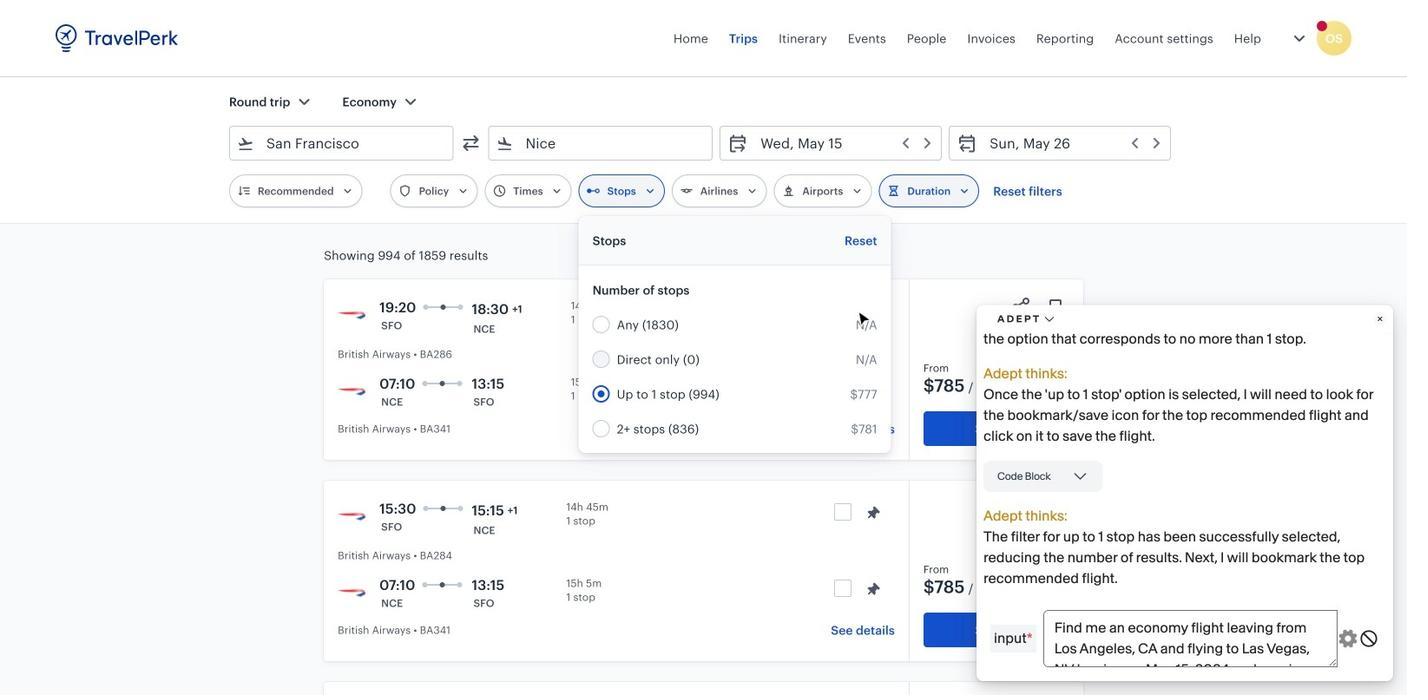 Task type: vqa. For each thing, say whether or not it's contained in the screenshot.
ADD FIRST TRAVELER SEARCH BOX
no



Task type: locate. For each thing, give the bounding box(es) containing it.
1 vertical spatial british airways image
[[338, 502, 366, 530]]

To search field
[[514, 129, 689, 157]]

Return field
[[978, 129, 1164, 157]]

0 vertical spatial british airways image
[[338, 377, 366, 405]]

british airways image
[[338, 377, 366, 405], [338, 502, 366, 530], [338, 578, 366, 606]]

1 british airways image from the top
[[338, 377, 366, 405]]

2 vertical spatial british airways image
[[338, 578, 366, 606]]

From search field
[[254, 129, 430, 157]]



Task type: describe. For each thing, give the bounding box(es) containing it.
3 british airways image from the top
[[338, 578, 366, 606]]

2 british airways image from the top
[[338, 502, 366, 530]]

Depart field
[[749, 129, 934, 157]]

british airways image
[[338, 300, 366, 328]]



